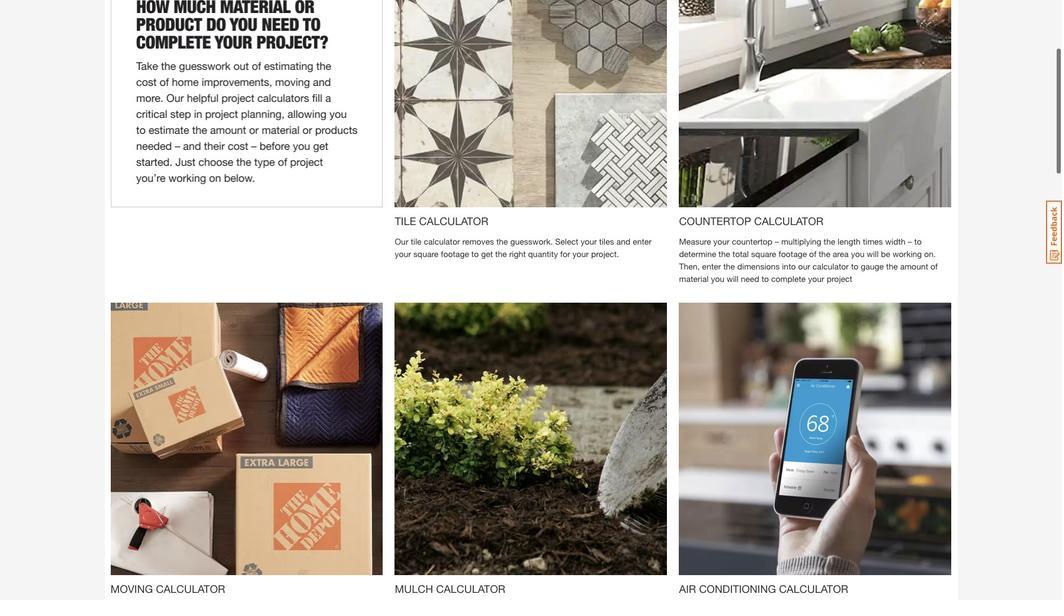 Task type: locate. For each thing, give the bounding box(es) containing it.
footage
[[441, 249, 470, 259], [779, 249, 808, 259]]

moving calculator image
[[111, 303, 383, 576]]

– up working
[[909, 237, 913, 247]]

0 horizontal spatial enter
[[633, 237, 652, 247]]

square down 'tile'
[[414, 249, 439, 259]]

our
[[799, 261, 811, 272]]

calculator down tile calculator
[[424, 237, 460, 247]]

1 vertical spatial calculator
[[813, 261, 850, 272]]

countertop
[[733, 237, 773, 247]]

amount
[[901, 261, 929, 272]]

on.
[[925, 249, 937, 259]]

you down length
[[852, 249, 865, 259]]

to
[[915, 237, 922, 247], [472, 249, 479, 259], [852, 261, 859, 272], [762, 274, 770, 284]]

calculator
[[424, 237, 460, 247], [813, 261, 850, 272]]

project.
[[592, 249, 620, 259]]

1 vertical spatial enter
[[703, 261, 722, 272]]

total
[[733, 249, 749, 259]]

enter inside 'measure your countertop – multiplying the length times width – to determine the total square footage of the area you will be working on. then, enter the dimensions into our calculator to gauge the amount of material you will need to complete your project'
[[703, 261, 722, 272]]

square inside the our tile calculator removes the guesswork. select your tiles and enter your square footage to get the right quantity for your project.
[[414, 249, 439, 259]]

to left gauge
[[852, 261, 859, 272]]

tile calculator
[[395, 215, 489, 228]]

to down "dimensions"
[[762, 274, 770, 284]]

1 horizontal spatial calculator
[[813, 261, 850, 272]]

multiplying
[[782, 237, 822, 247]]

measure
[[680, 237, 712, 247]]

countertop calculator
[[680, 215, 824, 228]]

mulch
[[395, 583, 433, 596]]

1 horizontal spatial footage
[[779, 249, 808, 259]]

square
[[414, 249, 439, 259], [752, 249, 777, 259]]

0 horizontal spatial square
[[414, 249, 439, 259]]

quantity
[[529, 249, 558, 259]]

1 horizontal spatial square
[[752, 249, 777, 259]]

for
[[561, 249, 571, 259]]

you
[[852, 249, 865, 259], [711, 274, 725, 284]]

the
[[497, 237, 508, 247], [824, 237, 836, 247], [496, 249, 507, 259], [719, 249, 731, 259], [819, 249, 831, 259], [724, 261, 736, 272], [887, 261, 899, 272]]

0 vertical spatial enter
[[633, 237, 652, 247]]

moving calculator
[[111, 583, 225, 596]]

will left the need
[[727, 274, 739, 284]]

guesswork.
[[511, 237, 553, 247]]

complete
[[772, 274, 806, 284]]

air conditioning calculator image
[[680, 303, 952, 576]]

0 horizontal spatial calculator
[[424, 237, 460, 247]]

enter down determine
[[703, 261, 722, 272]]

– left multiplying
[[775, 237, 780, 247]]

1 vertical spatial of
[[931, 261, 939, 272]]

get
[[481, 249, 493, 259]]

our tile calculator removes the guesswork. select your tiles and enter your square footage to get the right quantity for your project.
[[395, 237, 652, 259]]

of up our
[[810, 249, 817, 259]]

1 – from the left
[[775, 237, 780, 247]]

1 horizontal spatial will
[[868, 249, 879, 259]]

enter right and
[[633, 237, 652, 247]]

footage up into
[[779, 249, 808, 259]]

0 horizontal spatial footage
[[441, 249, 470, 259]]

then,
[[680, 261, 700, 272]]

calculator for moving calculator
[[156, 583, 225, 596]]

the right removes
[[497, 237, 508, 247]]

moving
[[111, 583, 153, 596]]

2 – from the left
[[909, 237, 913, 247]]

of
[[810, 249, 817, 259], [931, 261, 939, 272]]

working
[[893, 249, 923, 259]]

1 horizontal spatial –
[[909, 237, 913, 247]]

0 horizontal spatial –
[[775, 237, 780, 247]]

0 horizontal spatial of
[[810, 249, 817, 259]]

2 footage from the left
[[779, 249, 808, 259]]

1 square from the left
[[414, 249, 439, 259]]

calculator for countertop calculator
[[755, 215, 824, 228]]

–
[[775, 237, 780, 247], [909, 237, 913, 247]]

countertop
[[680, 215, 752, 228]]

calculator up project
[[813, 261, 850, 272]]

1 horizontal spatial you
[[852, 249, 865, 259]]

of down on.
[[931, 261, 939, 272]]

you right material
[[711, 274, 725, 284]]

select
[[556, 237, 579, 247]]

will
[[868, 249, 879, 259], [727, 274, 739, 284]]

enter
[[633, 237, 652, 247], [703, 261, 722, 272]]

0 vertical spatial calculator
[[424, 237, 460, 247]]

material
[[680, 274, 709, 284]]

1 vertical spatial you
[[711, 274, 725, 284]]

will down times
[[868, 249, 879, 259]]

footage down removes
[[441, 249, 470, 259]]

2 square from the left
[[752, 249, 777, 259]]

to left get
[[472, 249, 479, 259]]

square inside 'measure your countertop – multiplying the length times width – to determine the total square footage of the area you will be working on. then, enter the dimensions into our calculator to gauge the amount of material you will need to complete your project'
[[752, 249, 777, 259]]

width
[[886, 237, 906, 247]]

enter inside the our tile calculator removes the guesswork. select your tiles and enter your square footage to get the right quantity for your project.
[[633, 237, 652, 247]]

0 vertical spatial you
[[852, 249, 865, 259]]

1 horizontal spatial enter
[[703, 261, 722, 272]]

1 footage from the left
[[441, 249, 470, 259]]

your
[[581, 237, 597, 247], [714, 237, 730, 247], [395, 249, 411, 259], [573, 249, 589, 259], [809, 274, 825, 284]]

square up "dimensions"
[[752, 249, 777, 259]]

0 horizontal spatial you
[[711, 274, 725, 284]]

area
[[833, 249, 849, 259]]

1 vertical spatial will
[[727, 274, 739, 284]]

calculator
[[419, 215, 489, 228], [755, 215, 824, 228], [156, 583, 225, 596], [436, 583, 506, 596], [780, 583, 849, 596]]

tile calculator image
[[395, 0, 668, 207]]

0 horizontal spatial will
[[727, 274, 739, 284]]



Task type: vqa. For each thing, say whether or not it's contained in the screenshot.
right calculator
yes



Task type: describe. For each thing, give the bounding box(es) containing it.
calculator for tile calculator
[[419, 215, 489, 228]]

mulch calculator
[[395, 583, 506, 596]]

calculator for mulch calculator
[[436, 583, 506, 596]]

length
[[838, 237, 861, 247]]

to inside the our tile calculator removes the guesswork. select your tiles and enter your square footage to get the right quantity for your project.
[[472, 249, 479, 259]]

into
[[783, 261, 797, 272]]

the down total
[[724, 261, 736, 272]]

to up working
[[915, 237, 922, 247]]

our
[[395, 237, 409, 247]]

mulch calculator image
[[395, 303, 668, 576]]

the left area at the right top of the page
[[819, 249, 831, 259]]

be
[[882, 249, 891, 259]]

the right get
[[496, 249, 507, 259]]

feedback link image
[[1047, 200, 1063, 264]]

removes
[[463, 237, 494, 247]]

moving calculator link
[[111, 303, 383, 601]]

footage inside the our tile calculator removes the guesswork. select your tiles and enter your square footage to get the right quantity for your project.
[[441, 249, 470, 259]]

right
[[510, 249, 526, 259]]

the down the be
[[887, 261, 899, 272]]

and
[[617, 237, 631, 247]]

tile
[[411, 237, 422, 247]]

times
[[864, 237, 884, 247]]

0 vertical spatial will
[[868, 249, 879, 259]]

courtertop calculator image
[[680, 0, 952, 207]]

air
[[680, 583, 697, 596]]

calculator inside 'measure your countertop – multiplying the length times width – to determine the total square footage of the area you will be working on. then, enter the dimensions into our calculator to gauge the amount of material you will need to complete your project'
[[813, 261, 850, 272]]

calculator inside the our tile calculator removes the guesswork. select your tiles and enter your square footage to get the right quantity for your project.
[[424, 237, 460, 247]]

tiles
[[600, 237, 615, 247]]

need
[[741, 274, 760, 284]]

project
[[827, 274, 853, 284]]

measure your countertop – multiplying the length times width – to determine the total square footage of the area you will be working on. then, enter the dimensions into our calculator to gauge the amount of material you will need to complete your project
[[680, 237, 939, 284]]

the up area at the right top of the page
[[824, 237, 836, 247]]

air conditioning calculator link
[[680, 303, 952, 601]]

mulch calculator link
[[395, 303, 668, 601]]

conditioning
[[700, 583, 777, 596]]

footage inside 'measure your countertop – multiplying the length times width – to determine the total square footage of the area you will be working on. then, enter the dimensions into our calculator to gauge the amount of material you will need to complete your project'
[[779, 249, 808, 259]]

air conditioning calculator
[[680, 583, 849, 596]]

0 vertical spatial of
[[810, 249, 817, 259]]

determine
[[680, 249, 717, 259]]

1 horizontal spatial of
[[931, 261, 939, 272]]

the left total
[[719, 249, 731, 259]]

tile
[[395, 215, 416, 228]]

how much material or product do you need to complete your project? image
[[111, 0, 383, 207]]

gauge
[[862, 261, 885, 272]]

dimensions
[[738, 261, 780, 272]]



